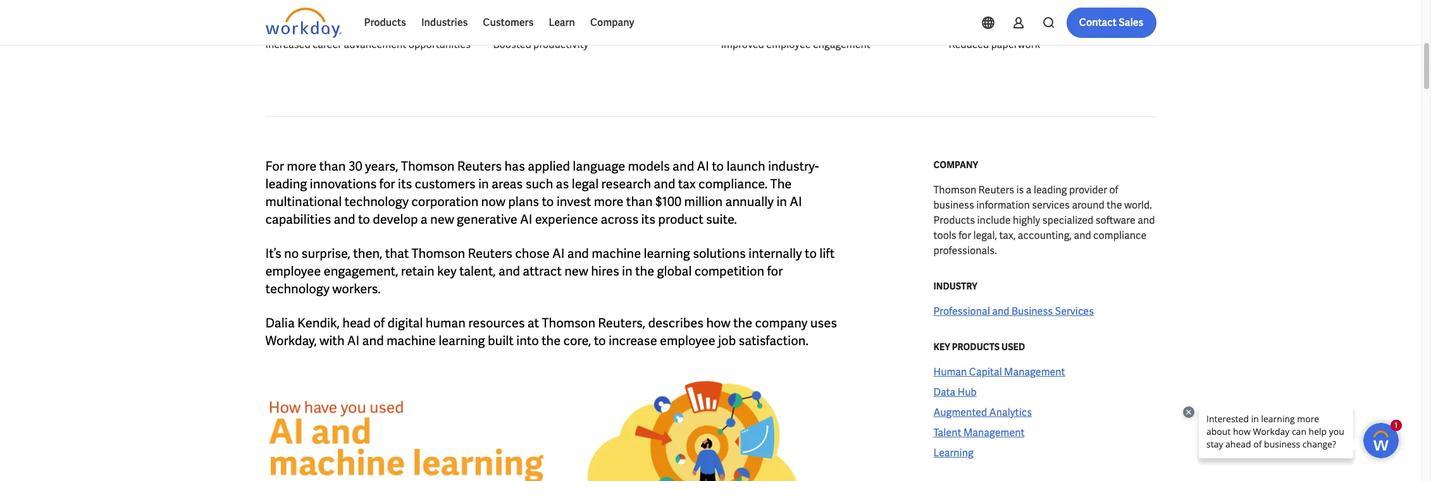 Task type: vqa. For each thing, say whether or not it's contained in the screenshot.
journey.
no



Task type: describe. For each thing, give the bounding box(es) containing it.
annually
[[725, 194, 774, 210]]

at
[[528, 315, 539, 332]]

the inside thomson reuters is a leading provider of business information services around the world. products include highly specialized software and tools for legal, tax, accounting, and compliance professionals.
[[1107, 199, 1122, 212]]

learn button
[[541, 8, 583, 38]]

world.
[[1124, 199, 1152, 212]]

0 vertical spatial management
[[1004, 366, 1065, 379]]

data hub link
[[934, 385, 977, 401]]

compliance
[[1093, 229, 1147, 242]]

$100
[[655, 194, 682, 210]]

company
[[590, 16, 634, 29]]

key
[[934, 342, 950, 353]]

thomson inside it's no surprise, then, that thomson reuters chose ai and machine learning solutions internally to lift employee engagement, retain key talent, and attract new hires in the global competition for technology workers.
[[412, 245, 465, 262]]

no
[[284, 245, 299, 262]]

reuters,
[[598, 315, 645, 332]]

data hub
[[934, 386, 977, 399]]

to left develop
[[358, 211, 370, 228]]

highly
[[1013, 214, 1040, 227]]

increase
[[609, 333, 657, 349]]

career
[[313, 38, 342, 51]]

head
[[342, 315, 371, 332]]

resources
[[468, 315, 525, 332]]

increased career advancement opportunities
[[265, 38, 471, 51]]

software
[[1096, 214, 1136, 227]]

solutions
[[693, 245, 746, 262]]

new inside it's no surprise, then, that thomson reuters chose ai and machine learning solutions internally to lift employee engagement, retain key talent, and attract new hires in the global competition for technology workers.
[[564, 263, 588, 280]]

the
[[770, 176, 792, 192]]

boosted productivity
[[493, 38, 589, 51]]

key
[[437, 263, 457, 280]]

of inside thomson reuters is a leading provider of business information services around the world. products include highly specialized software and tools for legal, tax, accounting, and compliance professionals.
[[1109, 183, 1119, 197]]

ai inside it's no surprise, then, that thomson reuters chose ai and machine learning solutions internally to lift employee engagement, retain key talent, and attract new hires in the global competition for technology workers.
[[552, 245, 565, 262]]

company
[[755, 315, 808, 332]]

million
[[684, 194, 723, 210]]

0 vertical spatial employee
[[766, 38, 811, 51]]

generative
[[457, 211, 517, 228]]

innovations
[[310, 176, 377, 192]]

applied
[[528, 158, 570, 175]]

chose
[[515, 245, 550, 262]]

contact
[[1079, 16, 1117, 29]]

workday,
[[265, 333, 317, 349]]

include
[[977, 214, 1011, 227]]

to down "such" at the left top of the page
[[542, 194, 554, 210]]

company
[[934, 159, 978, 171]]

built
[[488, 333, 514, 349]]

data
[[934, 386, 955, 399]]

opportunities
[[409, 38, 471, 51]]

engagement,
[[324, 263, 398, 280]]

thomson inside dalia kendik, head of digital human resources at thomson reuters, describes how the company uses workday, with ai and machine learning built into the core, to increase employee job satisfaction.
[[542, 315, 595, 332]]

such
[[526, 176, 553, 192]]

professional and business services
[[934, 305, 1094, 318]]

into
[[516, 333, 539, 349]]

models
[[628, 158, 670, 175]]

digital
[[388, 315, 423, 332]]

and up tax
[[673, 158, 694, 175]]

reuters inside thomson reuters is a leading provider of business information services around the world. products include highly specialized software and tools for legal, tax, accounting, and compliance professionals.
[[979, 183, 1014, 197]]

internally
[[749, 245, 802, 262]]

dalia
[[265, 315, 295, 332]]

has
[[505, 158, 525, 175]]

reduced paperwork
[[949, 38, 1040, 51]]

customers button
[[475, 8, 541, 38]]

capital
[[969, 366, 1002, 379]]

tax
[[678, 176, 696, 192]]

workers.
[[332, 281, 381, 297]]

and down innovations
[[334, 211, 355, 228]]

of inside dalia kendik, head of digital human resources at thomson reuters, describes how the company uses workday, with ai and machine learning built into the core, to increase employee job satisfaction.
[[373, 315, 385, 332]]

increased
[[265, 38, 310, 51]]

a inside thomson reuters is a leading provider of business information services around the world. products include highly specialized software and tools for legal, tax, accounting, and compliance professionals.
[[1026, 183, 1032, 197]]

learning
[[934, 447, 974, 460]]

plans
[[508, 194, 539, 210]]

hub
[[958, 386, 977, 399]]

corporation
[[411, 194, 479, 210]]

learning inside dalia kendik, head of digital human resources at thomson reuters, describes how the company uses workday, with ai and machine learning built into the core, to increase employee job satisfaction.
[[439, 333, 485, 349]]

satisfaction.
[[739, 333, 809, 349]]

competition
[[694, 263, 764, 280]]

and inside dalia kendik, head of digital human resources at thomson reuters, describes how the company uses workday, with ai and machine learning built into the core, to increase employee job satisfaction.
[[362, 333, 384, 349]]

invest
[[557, 194, 591, 210]]

develop
[[373, 211, 418, 228]]

with
[[320, 333, 345, 349]]

0 horizontal spatial in
[[478, 176, 489, 192]]

retain
[[401, 263, 434, 280]]

business
[[934, 199, 974, 212]]

and down chose
[[499, 263, 520, 280]]

tools
[[934, 229, 956, 242]]

learning link
[[934, 446, 974, 461]]

accounting,
[[1018, 229, 1072, 242]]

key products used
[[934, 342, 1025, 353]]

paperwork
[[991, 38, 1040, 51]]

a inside for more than 30 years, thomson reuters has applied language models and ai to launch industry- leading innovations for its customers in areas such as legal research and tax compliance. the multinational technology corporation now plans to invest more than $100 million annually in ai capabilities and to develop a new generative ai experience across its product suite.
[[421, 211, 428, 228]]

suite.
[[706, 211, 737, 228]]

and left business
[[992, 305, 1010, 318]]

ai down the
[[790, 194, 802, 210]]

product
[[658, 211, 703, 228]]

language
[[573, 158, 625, 175]]

ai inside dalia kendik, head of digital human resources at thomson reuters, describes how the company uses workday, with ai and machine learning built into the core, to increase employee job satisfaction.
[[347, 333, 360, 349]]

multinational
[[265, 194, 342, 210]]

the inside it's no surprise, then, that thomson reuters chose ai and machine learning solutions internally to lift employee engagement, retain key talent, and attract new hires in the global competition for technology workers.
[[635, 263, 654, 280]]



Task type: locate. For each thing, give the bounding box(es) containing it.
2 horizontal spatial in
[[776, 194, 787, 210]]

experience
[[535, 211, 598, 228]]

0 vertical spatial reuters
[[457, 158, 502, 175]]

for inside for more than 30 years, thomson reuters has applied language models and ai to launch industry- leading innovations for its customers in areas such as legal research and tax compliance. the multinational technology corporation now plans to invest more than $100 million annually in ai capabilities and to develop a new generative ai experience across its product suite.
[[379, 176, 395, 192]]

analytics
[[989, 406, 1032, 419]]

improved
[[721, 38, 764, 51]]

0 horizontal spatial than
[[319, 158, 346, 175]]

products
[[364, 16, 406, 29], [934, 214, 975, 227]]

learning inside it's no surprise, then, that thomson reuters chose ai and machine learning solutions internally to lift employee engagement, retain key talent, and attract new hires in the global competition for technology workers.
[[644, 245, 690, 262]]

services
[[1055, 305, 1094, 318]]

tax,
[[999, 229, 1016, 242]]

its down years,
[[398, 176, 412, 192]]

products inside dropdown button
[[364, 16, 406, 29]]

reuters up the "information"
[[979, 183, 1014, 197]]

2 horizontal spatial for
[[959, 229, 971, 242]]

technology inside it's no surprise, then, that thomson reuters chose ai and machine learning solutions internally to lift employee engagement, retain key talent, and attract new hires in the global competition for technology workers.
[[265, 281, 330, 297]]

employee down "no"
[[265, 263, 321, 280]]

years,
[[365, 158, 398, 175]]

talent,
[[459, 263, 496, 280]]

capabilities
[[265, 211, 331, 228]]

and up $100
[[654, 176, 675, 192]]

1 vertical spatial products
[[934, 214, 975, 227]]

global
[[657, 263, 692, 280]]

thomson reuters is a leading provider of business information services around the world. products include highly specialized software and tools for legal, tax, accounting, and compliance professionals.
[[934, 183, 1155, 258]]

how
[[706, 315, 731, 332]]

engagement
[[813, 38, 870, 51]]

lift
[[819, 245, 835, 262]]

thomson
[[401, 158, 455, 175], [934, 183, 976, 197], [412, 245, 465, 262], [542, 315, 595, 332]]

core,
[[563, 333, 591, 349]]

0 vertical spatial learning
[[644, 245, 690, 262]]

thomson inside thomson reuters is a leading provider of business information services around the world. products include highly specialized software and tools for legal, tax, accounting, and compliance professionals.
[[934, 183, 976, 197]]

thomson up key at bottom
[[412, 245, 465, 262]]

for inside it's no surprise, then, that thomson reuters chose ai and machine learning solutions internally to lift employee engagement, retain key talent, and attract new hires in the global competition for technology workers.
[[767, 263, 783, 280]]

0 vertical spatial more
[[287, 158, 317, 175]]

industries
[[421, 16, 468, 29]]

launch
[[727, 158, 765, 175]]

1 vertical spatial management
[[964, 426, 1025, 440]]

the
[[1107, 199, 1122, 212], [635, 263, 654, 280], [733, 315, 752, 332], [542, 333, 561, 349]]

1 horizontal spatial employee
[[660, 333, 715, 349]]

employee inside dalia kendik, head of digital human resources at thomson reuters, describes how the company uses workday, with ai and machine learning built into the core, to increase employee job satisfaction.
[[660, 333, 715, 349]]

productivity
[[533, 38, 589, 51]]

go to the homepage image
[[265, 8, 341, 38]]

1 vertical spatial of
[[373, 315, 385, 332]]

and down experience
[[567, 245, 589, 262]]

thomson up customers
[[401, 158, 455, 175]]

1 horizontal spatial its
[[641, 211, 655, 228]]

management down augmented analytics 'link'
[[964, 426, 1025, 440]]

more up across
[[594, 194, 624, 210]]

0 vertical spatial than
[[319, 158, 346, 175]]

0 vertical spatial its
[[398, 176, 412, 192]]

1 horizontal spatial for
[[767, 263, 783, 280]]

boosted
[[493, 38, 531, 51]]

1 horizontal spatial a
[[1026, 183, 1032, 197]]

leading inside thomson reuters is a leading provider of business information services around the world. products include highly specialized software and tools for legal, tax, accounting, and compliance professionals.
[[1034, 183, 1067, 197]]

learning up global
[[644, 245, 690, 262]]

uses
[[810, 315, 837, 332]]

to inside dalia kendik, head of digital human resources at thomson reuters, describes how the company uses workday, with ai and machine learning built into the core, to increase employee job satisfaction.
[[594, 333, 606, 349]]

a down corporation
[[421, 211, 428, 228]]

surprise,
[[302, 245, 350, 262]]

0 horizontal spatial employee
[[265, 263, 321, 280]]

0 vertical spatial for
[[379, 176, 395, 192]]

0 vertical spatial a
[[1026, 183, 1032, 197]]

new left hires
[[564, 263, 588, 280]]

hires
[[591, 263, 619, 280]]

reuters up talent,
[[468, 245, 512, 262]]

products up advancement on the top of the page
[[364, 16, 406, 29]]

sales
[[1119, 16, 1144, 29]]

for inside thomson reuters is a leading provider of business information services around the world. products include highly specialized software and tools for legal, tax, accounting, and compliance professionals.
[[959, 229, 971, 242]]

reuters inside for more than 30 years, thomson reuters has applied language models and ai to launch industry- leading innovations for its customers in areas such as legal research and tax compliance. the multinational technology corporation now plans to invest more than $100 million annually in ai capabilities and to develop a new generative ai experience across its product suite.
[[457, 158, 502, 175]]

employee inside it's no surprise, then, that thomson reuters chose ai and machine learning solutions internally to lift employee engagement, retain key talent, and attract new hires in the global competition for technology workers.
[[265, 263, 321, 280]]

products down "business"
[[934, 214, 975, 227]]

in down the
[[776, 194, 787, 210]]

the left global
[[635, 263, 654, 280]]

'' image
[[265, 366, 849, 481]]

than down research
[[626, 194, 653, 210]]

and down head
[[362, 333, 384, 349]]

0 vertical spatial products
[[364, 16, 406, 29]]

2 vertical spatial for
[[767, 263, 783, 280]]

ai down plans
[[520, 211, 532, 228]]

reduced
[[949, 38, 989, 51]]

0 horizontal spatial machine
[[387, 333, 436, 349]]

the right into
[[542, 333, 561, 349]]

leading up services
[[1034, 183, 1067, 197]]

the up job
[[733, 315, 752, 332]]

to up compliance.
[[712, 158, 724, 175]]

0 horizontal spatial products
[[364, 16, 406, 29]]

services
[[1032, 199, 1070, 212]]

for down internally
[[767, 263, 783, 280]]

in inside it's no surprise, then, that thomson reuters chose ai and machine learning solutions internally to lift employee engagement, retain key talent, and attract new hires in the global competition for technology workers.
[[622, 263, 633, 280]]

1 vertical spatial in
[[776, 194, 787, 210]]

learning
[[644, 245, 690, 262], [439, 333, 485, 349]]

for up professionals.
[[959, 229, 971, 242]]

industry-
[[768, 158, 819, 175]]

a right is at the right top
[[1026, 183, 1032, 197]]

0 vertical spatial of
[[1109, 183, 1119, 197]]

to
[[712, 158, 724, 175], [542, 194, 554, 210], [358, 211, 370, 228], [805, 245, 817, 262], [594, 333, 606, 349]]

1 vertical spatial for
[[959, 229, 971, 242]]

2 horizontal spatial employee
[[766, 38, 811, 51]]

its down $100
[[641, 211, 655, 228]]

is
[[1016, 183, 1024, 197]]

ai up compliance.
[[697, 158, 709, 175]]

professionals.
[[934, 244, 997, 258]]

ai down head
[[347, 333, 360, 349]]

thomson inside for more than 30 years, thomson reuters has applied language models and ai to launch industry- leading innovations for its customers in areas such as legal research and tax compliance. the multinational technology corporation now plans to invest more than $100 million annually in ai capabilities and to develop a new generative ai experience across its product suite.
[[401, 158, 455, 175]]

employee down the describes
[[660, 333, 715, 349]]

technology up develop
[[345, 194, 409, 210]]

management
[[1004, 366, 1065, 379], [964, 426, 1025, 440]]

employee
[[766, 38, 811, 51], [265, 263, 321, 280], [660, 333, 715, 349]]

across
[[601, 211, 639, 228]]

1 vertical spatial new
[[564, 263, 588, 280]]

and down "specialized"
[[1074, 229, 1091, 242]]

its
[[398, 176, 412, 192], [641, 211, 655, 228]]

then,
[[353, 245, 382, 262]]

reuters for for more than 30 years, thomson reuters has applied language models and ai to launch industry- leading innovations for its customers in areas such as legal research and tax compliance. the multinational technology corporation now plans to invest more than $100 million annually in ai capabilities and to develop a new generative ai experience across its product suite.
[[457, 158, 502, 175]]

learn
[[549, 16, 575, 29]]

more right 'for'
[[287, 158, 317, 175]]

information
[[976, 199, 1030, 212]]

compliance.
[[699, 176, 768, 192]]

1 vertical spatial more
[[594, 194, 624, 210]]

for down years,
[[379, 176, 395, 192]]

contact sales
[[1079, 16, 1144, 29]]

management down used
[[1004, 366, 1065, 379]]

to inside it's no surprise, then, that thomson reuters chose ai and machine learning solutions internally to lift employee engagement, retain key talent, and attract new hires in the global competition for technology workers.
[[805, 245, 817, 262]]

for more than 30 years, thomson reuters has applied language models and ai to launch industry- leading innovations for its customers in areas such as legal research and tax compliance. the multinational technology corporation now plans to invest more than $100 million annually in ai capabilities and to develop a new generative ai experience across its product suite.
[[265, 158, 819, 228]]

0 horizontal spatial leading
[[265, 176, 307, 192]]

0 horizontal spatial of
[[373, 315, 385, 332]]

dalia kendik, head of digital human resources at thomson reuters, describes how the company uses workday, with ai and machine learning built into the core, to increase employee job satisfaction.
[[265, 315, 837, 349]]

new down corporation
[[430, 211, 454, 228]]

1 horizontal spatial than
[[626, 194, 653, 210]]

products inside thomson reuters is a leading provider of business information services around the world. products include highly specialized software and tools for legal, tax, accounting, and compliance professionals.
[[934, 214, 975, 227]]

products
[[952, 342, 1000, 353]]

1 horizontal spatial more
[[594, 194, 624, 210]]

leading down 'for'
[[265, 176, 307, 192]]

around
[[1072, 199, 1105, 212]]

1 vertical spatial machine
[[387, 333, 436, 349]]

products button
[[357, 8, 414, 38]]

machine inside it's no surprise, then, that thomson reuters chose ai and machine learning solutions internally to lift employee engagement, retain key talent, and attract new hires in the global competition for technology workers.
[[592, 245, 641, 262]]

thomson up core,
[[542, 315, 595, 332]]

0 horizontal spatial a
[[421, 211, 428, 228]]

1 vertical spatial employee
[[265, 263, 321, 280]]

describes
[[648, 315, 704, 332]]

technology down "no"
[[265, 281, 330, 297]]

2 vertical spatial in
[[622, 263, 633, 280]]

the up 'software'
[[1107, 199, 1122, 212]]

leading inside for more than 30 years, thomson reuters has applied language models and ai to launch industry- leading innovations for its customers in areas such as legal research and tax compliance. the multinational technology corporation now plans to invest more than $100 million annually in ai capabilities and to develop a new generative ai experience across its product suite.
[[265, 176, 307, 192]]

reuters for it's no surprise, then, that thomson reuters chose ai and machine learning solutions internally to lift employee engagement, retain key talent, and attract new hires in the global competition for technology workers.
[[468, 245, 512, 262]]

0 horizontal spatial more
[[287, 158, 317, 175]]

in up now
[[478, 176, 489, 192]]

0 vertical spatial new
[[430, 211, 454, 228]]

0 vertical spatial technology
[[345, 194, 409, 210]]

thomson up "business"
[[934, 183, 976, 197]]

0 horizontal spatial for
[[379, 176, 395, 192]]

provider
[[1069, 183, 1107, 197]]

0 horizontal spatial its
[[398, 176, 412, 192]]

in right hires
[[622, 263, 633, 280]]

professional and business services link
[[934, 304, 1094, 320]]

professional
[[934, 305, 990, 318]]

0 horizontal spatial new
[[430, 211, 454, 228]]

employee right the improved
[[766, 38, 811, 51]]

technology inside for more than 30 years, thomson reuters has applied language models and ai to launch industry- leading innovations for its customers in areas such as legal research and tax compliance. the multinational technology corporation now plans to invest more than $100 million annually in ai capabilities and to develop a new generative ai experience across its product suite.
[[345, 194, 409, 210]]

in
[[478, 176, 489, 192], [776, 194, 787, 210], [622, 263, 633, 280]]

talent
[[934, 426, 961, 440]]

2 vertical spatial employee
[[660, 333, 715, 349]]

1 vertical spatial a
[[421, 211, 428, 228]]

machine down digital
[[387, 333, 436, 349]]

1 horizontal spatial of
[[1109, 183, 1119, 197]]

than up innovations
[[319, 158, 346, 175]]

industry
[[934, 281, 977, 292]]

augmented
[[934, 406, 987, 419]]

1 horizontal spatial products
[[934, 214, 975, 227]]

to right core,
[[594, 333, 606, 349]]

1 horizontal spatial machine
[[592, 245, 641, 262]]

new
[[430, 211, 454, 228], [564, 263, 588, 280]]

1 vertical spatial learning
[[439, 333, 485, 349]]

to left lift at the bottom right of the page
[[805, 245, 817, 262]]

1 horizontal spatial leading
[[1034, 183, 1067, 197]]

0 horizontal spatial technology
[[265, 281, 330, 297]]

talent management link
[[934, 426, 1025, 441]]

machine inside dalia kendik, head of digital human resources at thomson reuters, describes how the company uses workday, with ai and machine learning built into the core, to increase employee job satisfaction.
[[387, 333, 436, 349]]

of right head
[[373, 315, 385, 332]]

2 vertical spatial reuters
[[468, 245, 512, 262]]

and down world. on the top right of the page
[[1138, 214, 1155, 227]]

machine up hires
[[592, 245, 641, 262]]

augmented analytics
[[934, 406, 1032, 419]]

job
[[718, 333, 736, 349]]

0 vertical spatial in
[[478, 176, 489, 192]]

new inside for more than 30 years, thomson reuters has applied language models and ai to launch industry- leading innovations for its customers in areas such as legal research and tax compliance. the multinational technology corporation now plans to invest more than $100 million annually in ai capabilities and to develop a new generative ai experience across its product suite.
[[430, 211, 454, 228]]

1 vertical spatial reuters
[[979, 183, 1014, 197]]

1 horizontal spatial technology
[[345, 194, 409, 210]]

1 vertical spatial its
[[641, 211, 655, 228]]

1 horizontal spatial learning
[[644, 245, 690, 262]]

30
[[348, 158, 362, 175]]

of right provider
[[1109, 183, 1119, 197]]

contact sales link
[[1067, 8, 1156, 38]]

1 horizontal spatial in
[[622, 263, 633, 280]]

1 horizontal spatial new
[[564, 263, 588, 280]]

and
[[673, 158, 694, 175], [654, 176, 675, 192], [334, 211, 355, 228], [1138, 214, 1155, 227], [1074, 229, 1091, 242], [567, 245, 589, 262], [499, 263, 520, 280], [992, 305, 1010, 318], [362, 333, 384, 349]]

0 horizontal spatial learning
[[439, 333, 485, 349]]

1 vertical spatial than
[[626, 194, 653, 210]]

than
[[319, 158, 346, 175], [626, 194, 653, 210]]

0 vertical spatial machine
[[592, 245, 641, 262]]

industries button
[[414, 8, 475, 38]]

advancement
[[344, 38, 406, 51]]

learning down human
[[439, 333, 485, 349]]

human
[[426, 315, 466, 332]]

ai up attract at the left bottom of the page
[[552, 245, 565, 262]]

reuters inside it's no surprise, then, that thomson reuters chose ai and machine learning solutions internally to lift employee engagement, retain key talent, and attract new hires in the global competition for technology workers.
[[468, 245, 512, 262]]

1 vertical spatial technology
[[265, 281, 330, 297]]

reuters up areas at the top of page
[[457, 158, 502, 175]]

human capital management link
[[934, 365, 1065, 380]]

company button
[[583, 8, 642, 38]]

customers
[[415, 176, 476, 192]]

used
[[1002, 342, 1025, 353]]



